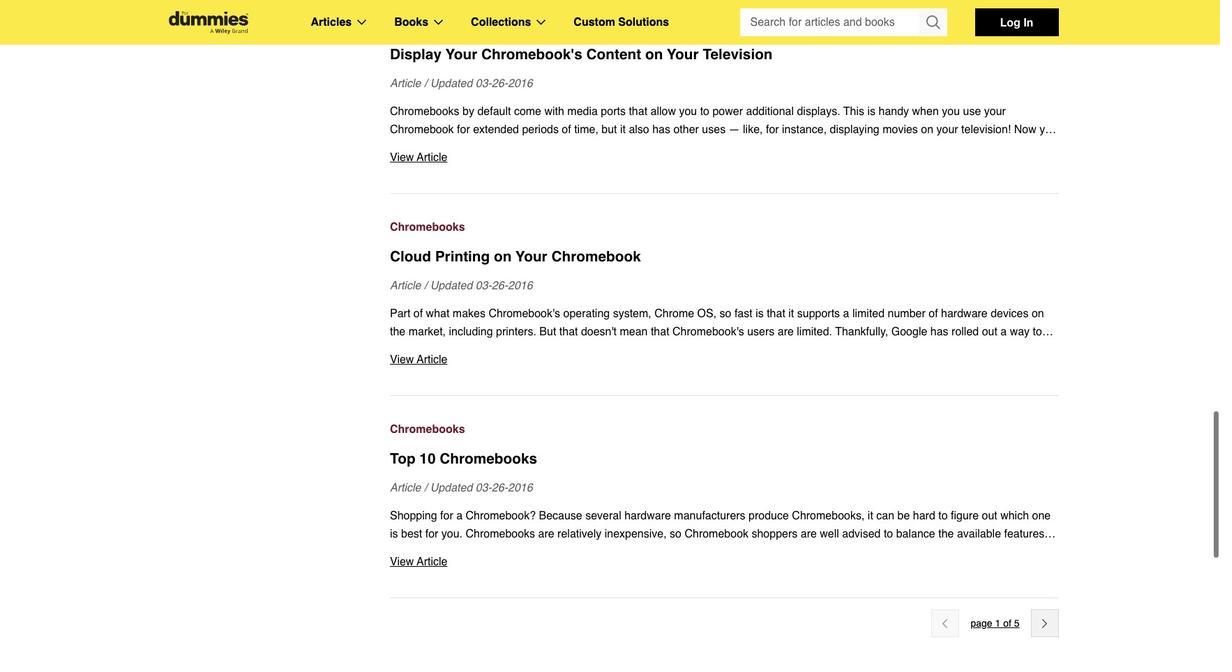 Task type: locate. For each thing, give the bounding box(es) containing it.
26- down cloud printing on your chromebook
[[492, 280, 508, 292]]

0 vertical spatial updated
[[430, 77, 473, 90]]

3 03- from the top
[[476, 482, 492, 495]]

2 view from the top
[[390, 354, 414, 366]]

chromebooks inside top 10 chromebooks link
[[440, 451, 537, 467]]

26- for chromebook's
[[492, 77, 508, 90]]

1 26- from the top
[[492, 77, 508, 90]]

2 vertical spatial updated
[[430, 482, 473, 495]]

1 chromebooks link from the top
[[390, 16, 1059, 34]]

1 view article from the top
[[390, 151, 448, 164]]

/ down the cloud
[[424, 280, 427, 292]]

10
[[420, 451, 436, 467]]

page 1 of 5
[[971, 618, 1020, 629]]

custom solutions
[[574, 16, 669, 29]]

open book categories image
[[434, 20, 443, 25]]

log in link
[[975, 8, 1059, 36]]

2 03- from the top
[[476, 280, 492, 292]]

0 vertical spatial view
[[390, 151, 414, 164]]

solutions
[[618, 16, 669, 29]]

chromebooks link for chromebook
[[390, 218, 1059, 237]]

in
[[1024, 15, 1034, 29]]

2016 down top 10 chromebooks
[[508, 482, 533, 495]]

1 view from the top
[[390, 151, 414, 164]]

chromebooks
[[390, 19, 465, 31], [390, 221, 465, 234], [390, 424, 465, 436], [440, 451, 537, 467]]

updated down display
[[430, 77, 473, 90]]

2016
[[508, 77, 533, 90], [508, 280, 533, 292], [508, 482, 533, 495]]

logo image
[[162, 11, 255, 34]]

2016 down chromebook's
[[508, 77, 533, 90]]

2 vertical spatial 26-
[[492, 482, 508, 495]]

26- down chromebook's
[[492, 77, 508, 90]]

your down solutions
[[667, 46, 699, 63]]

2 vertical spatial view article link
[[390, 553, 1059, 571]]

2 vertical spatial chromebooks link
[[390, 421, 1059, 439]]

view article
[[390, 151, 448, 164], [390, 354, 448, 366], [390, 556, 448, 569]]

26- down top 10 chromebooks
[[492, 482, 508, 495]]

03- down top 10 chromebooks
[[476, 482, 492, 495]]

26- for on
[[492, 280, 508, 292]]

view
[[390, 151, 414, 164], [390, 354, 414, 366], [390, 556, 414, 569]]

03- down chromebook's
[[476, 77, 492, 90]]

1 horizontal spatial your
[[516, 248, 547, 265]]

2 horizontal spatial your
[[667, 46, 699, 63]]

2 2016 from the top
[[508, 280, 533, 292]]

2 view article link from the top
[[390, 351, 1059, 369]]

article / updated 03-26-2016 down display
[[390, 77, 533, 90]]

0 vertical spatial article / updated 03-26-2016
[[390, 77, 533, 90]]

1 vertical spatial chromebooks link
[[390, 218, 1059, 237]]

chromebooks right 10
[[440, 451, 537, 467]]

03- down printing
[[476, 280, 492, 292]]

cookie consent banner dialog
[[0, 606, 1220, 657]]

3 view from the top
[[390, 556, 414, 569]]

2 vertical spatial view
[[390, 556, 414, 569]]

2 / from the top
[[424, 280, 427, 292]]

0 vertical spatial 26-
[[492, 77, 508, 90]]

26-
[[492, 77, 508, 90], [492, 280, 508, 292], [492, 482, 508, 495]]

updated down printing
[[430, 280, 473, 292]]

chromebooks up 10
[[390, 424, 465, 436]]

chromebooks link up the cloud printing on your chromebook link
[[390, 218, 1059, 237]]

1 vertical spatial 26-
[[492, 280, 508, 292]]

of
[[1003, 618, 1012, 629]]

collections
[[471, 16, 531, 29]]

custom
[[574, 16, 615, 29]]

1 vertical spatial updated
[[430, 280, 473, 292]]

on
[[645, 46, 663, 63], [494, 248, 512, 265]]

chromebooks link
[[390, 16, 1059, 34], [390, 218, 1059, 237], [390, 421, 1059, 439]]

updated for 10
[[430, 482, 473, 495]]

content
[[586, 46, 641, 63]]

1 vertical spatial view article
[[390, 354, 448, 366]]

0 vertical spatial view article link
[[390, 149, 1059, 167]]

1 2016 from the top
[[508, 77, 533, 90]]

1 vertical spatial article / updated 03-26-2016
[[390, 280, 533, 292]]

your
[[446, 46, 477, 63], [667, 46, 699, 63], [516, 248, 547, 265]]

1 updated from the top
[[430, 77, 473, 90]]

2016 down cloud printing on your chromebook
[[508, 280, 533, 292]]

display your chromebook's content on your television
[[390, 46, 773, 63]]

0 vertical spatial 2016
[[508, 77, 533, 90]]

on right printing
[[494, 248, 512, 265]]

cloud printing on your chromebook link
[[390, 246, 1059, 267]]

article / updated 03-26-2016 down top 10 chromebooks
[[390, 482, 533, 495]]

article / updated 03-26-2016 down printing
[[390, 280, 533, 292]]

2 vertical spatial 03-
[[476, 482, 492, 495]]

display
[[390, 46, 442, 63]]

0 vertical spatial /
[[424, 77, 427, 90]]

2 article / updated 03-26-2016 from the top
[[390, 280, 533, 292]]

3 updated from the top
[[430, 482, 473, 495]]

3 2016 from the top
[[508, 482, 533, 495]]

on down solutions
[[645, 46, 663, 63]]

display your chromebook's content on your television link
[[390, 44, 1059, 65]]

updated for printing
[[430, 280, 473, 292]]

cloud
[[390, 248, 431, 265]]

3 / from the top
[[424, 482, 427, 495]]

1 vertical spatial view
[[390, 354, 414, 366]]

2 vertical spatial 2016
[[508, 482, 533, 495]]

1 vertical spatial 03-
[[476, 280, 492, 292]]

article
[[390, 77, 421, 90], [417, 151, 448, 164], [390, 280, 421, 292], [417, 354, 448, 366], [390, 482, 421, 495], [417, 556, 448, 569]]

article / updated 03-26-2016
[[390, 77, 533, 90], [390, 280, 533, 292], [390, 482, 533, 495]]

2 vertical spatial /
[[424, 482, 427, 495]]

2 view article from the top
[[390, 354, 448, 366]]

books
[[394, 16, 428, 29]]

2 updated from the top
[[430, 280, 473, 292]]

/
[[424, 77, 427, 90], [424, 280, 427, 292], [424, 482, 427, 495]]

03-
[[476, 77, 492, 90], [476, 280, 492, 292], [476, 482, 492, 495]]

Search for articles and books text field
[[740, 8, 921, 36]]

0 vertical spatial view article
[[390, 151, 448, 164]]

1 view article link from the top
[[390, 149, 1059, 167]]

updated
[[430, 77, 473, 90], [430, 280, 473, 292], [430, 482, 473, 495]]

3 26- from the top
[[492, 482, 508, 495]]

1 vertical spatial view article link
[[390, 351, 1059, 369]]

2 chromebooks link from the top
[[390, 218, 1059, 237]]

updated down top 10 chromebooks
[[430, 482, 473, 495]]

1 article / updated 03-26-2016 from the top
[[390, 77, 533, 90]]

3 view article from the top
[[390, 556, 448, 569]]

chromebooks link up top 10 chromebooks link
[[390, 421, 1059, 439]]

0 vertical spatial 03-
[[476, 77, 492, 90]]

chromebooks link up display your chromebook's content on your television link
[[390, 16, 1059, 34]]

5
[[1014, 618, 1020, 629]]

2 vertical spatial view article
[[390, 556, 448, 569]]

view article link
[[390, 149, 1059, 167], [390, 351, 1059, 369], [390, 553, 1059, 571]]

03- for chromebooks
[[476, 482, 492, 495]]

2 vertical spatial article / updated 03-26-2016
[[390, 482, 533, 495]]

/ down display
[[424, 77, 427, 90]]

view article link for on
[[390, 149, 1059, 167]]

1 vertical spatial 2016
[[508, 280, 533, 292]]

updated for your
[[430, 77, 473, 90]]

1 / from the top
[[424, 77, 427, 90]]

article / updated 03-26-2016 for 10
[[390, 482, 533, 495]]

chromebook
[[552, 248, 641, 265]]

1 vertical spatial on
[[494, 248, 512, 265]]

0 vertical spatial chromebooks link
[[390, 16, 1059, 34]]

2 26- from the top
[[492, 280, 508, 292]]

1 vertical spatial /
[[424, 280, 427, 292]]

1 03- from the top
[[476, 77, 492, 90]]

group
[[740, 8, 947, 36]]

/ down 10
[[424, 482, 427, 495]]

chromebooks up the cloud
[[390, 221, 465, 234]]

chromebooks up display
[[390, 19, 465, 31]]

3 article / updated 03-26-2016 from the top
[[390, 482, 533, 495]]

your right display
[[446, 46, 477, 63]]

view for cloud printing on your chromebook
[[390, 354, 414, 366]]

your left chromebook
[[516, 248, 547, 265]]

0 vertical spatial on
[[645, 46, 663, 63]]

1
[[995, 618, 1001, 629]]



Task type: vqa. For each thing, say whether or not it's contained in the screenshot.
Big
no



Task type: describe. For each thing, give the bounding box(es) containing it.
open article categories image
[[357, 20, 366, 25]]

/ for top
[[424, 482, 427, 495]]

open collections list image
[[537, 20, 546, 25]]

view article for cloud
[[390, 354, 448, 366]]

log
[[1000, 15, 1021, 29]]

top
[[390, 451, 416, 467]]

view article for top
[[390, 556, 448, 569]]

article / updated 03-26-2016 for printing
[[390, 280, 533, 292]]

chromebook's
[[481, 46, 582, 63]]

/ for display
[[424, 77, 427, 90]]

2016 for chromebooks
[[508, 482, 533, 495]]

view for display your chromebook's content on your television
[[390, 151, 414, 164]]

cloud printing on your chromebook
[[390, 248, 641, 265]]

page 1 of 5 button
[[971, 615, 1020, 632]]

log in
[[1000, 15, 1034, 29]]

26- for chromebooks
[[492, 482, 508, 495]]

chromebooks for display
[[390, 19, 465, 31]]

0 horizontal spatial your
[[446, 46, 477, 63]]

articles
[[311, 16, 352, 29]]

chromebooks for top
[[390, 424, 465, 436]]

2016 for chromebook's
[[508, 77, 533, 90]]

0 horizontal spatial on
[[494, 248, 512, 265]]

top 10 chromebooks link
[[390, 449, 1059, 470]]

view article link for chromebook
[[390, 351, 1059, 369]]

television
[[703, 46, 773, 63]]

chromebooks for cloud
[[390, 221, 465, 234]]

03- for on
[[476, 280, 492, 292]]

printing
[[435, 248, 490, 265]]

3 view article link from the top
[[390, 553, 1059, 571]]

1 horizontal spatial on
[[645, 46, 663, 63]]

3 chromebooks link from the top
[[390, 421, 1059, 439]]

top 10 chromebooks
[[390, 451, 537, 467]]

custom solutions link
[[574, 13, 669, 31]]

2016 for on
[[508, 280, 533, 292]]

03- for chromebook's
[[476, 77, 492, 90]]

your inside the cloud printing on your chromebook link
[[516, 248, 547, 265]]

chromebooks link for on
[[390, 16, 1059, 34]]

view article for display
[[390, 151, 448, 164]]

article / updated 03-26-2016 for your
[[390, 77, 533, 90]]

page
[[971, 618, 993, 629]]

/ for cloud
[[424, 280, 427, 292]]

view for top 10 chromebooks
[[390, 556, 414, 569]]



